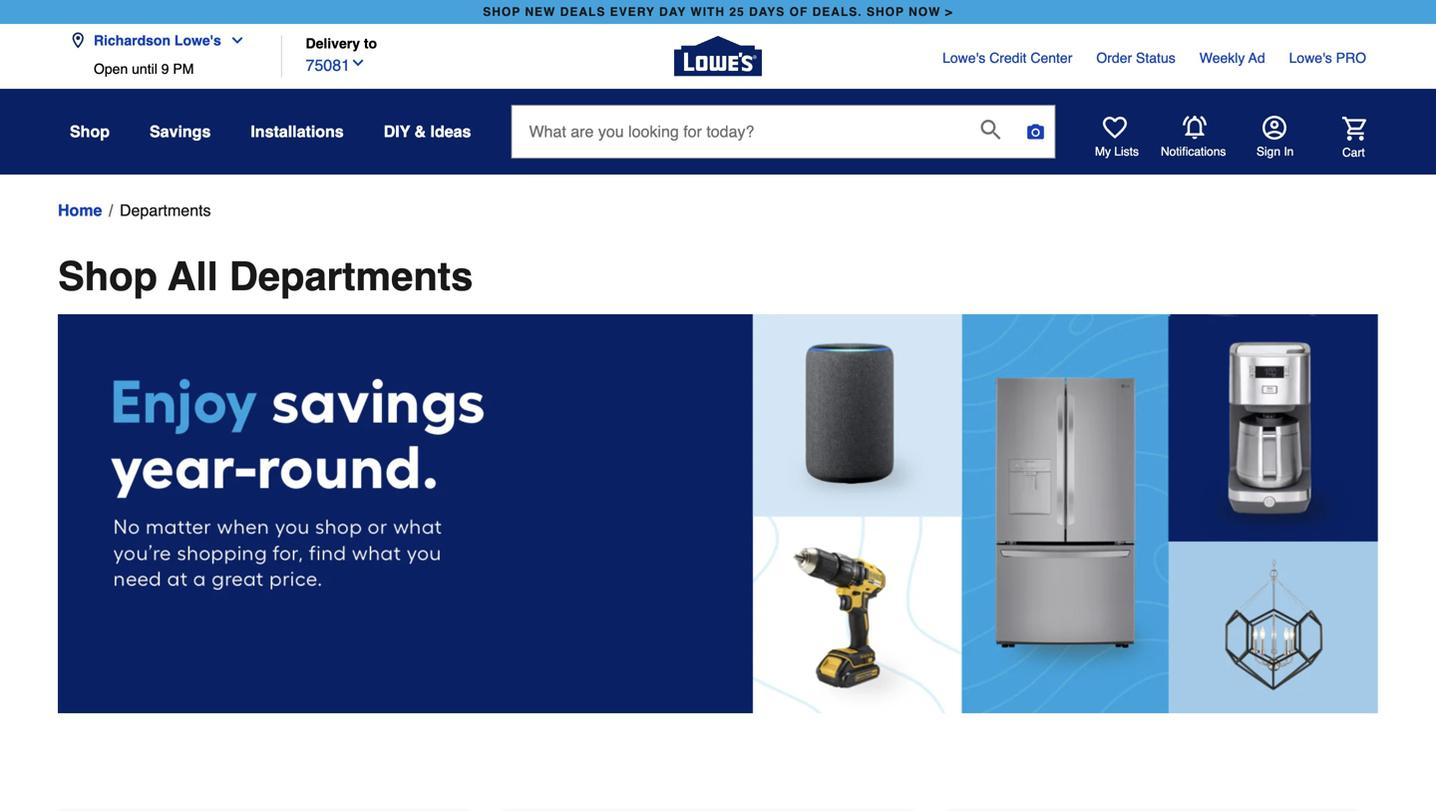 Task type: describe. For each thing, give the bounding box(es) containing it.
sign in button
[[1257, 116, 1294, 160]]

diy & ideas button
[[384, 114, 471, 150]]

richardson
[[94, 32, 171, 48]]

lists
[[1115, 145, 1139, 159]]

installations button
[[251, 114, 344, 150]]

Search Query text field
[[512, 106, 965, 158]]

deals.
[[813, 5, 863, 19]]

open
[[94, 61, 128, 77]]

shop new deals every day with 25 days of deals. shop now >
[[483, 5, 954, 19]]

center
[[1031, 50, 1073, 66]]

shop button
[[70, 114, 110, 150]]

order status link
[[1097, 48, 1176, 68]]

lowe's for lowe's credit center
[[943, 50, 986, 66]]

in
[[1284, 145, 1294, 159]]

camera image
[[1026, 122, 1046, 142]]

home
[[58, 201, 102, 219]]

diy
[[384, 122, 410, 141]]

deals
[[560, 5, 606, 19]]

new
[[525, 5, 556, 19]]

lowe's inside "richardson lowe's" button
[[174, 32, 221, 48]]

&
[[415, 122, 426, 141]]

lowe's home improvement cart image
[[1343, 116, 1367, 140]]

to
[[364, 35, 377, 51]]

location image
[[70, 32, 86, 48]]

pm
[[173, 61, 194, 77]]

lowe's credit center
[[943, 50, 1073, 66]]

1 shop from the left
[[483, 5, 521, 19]]

cart
[[1343, 145, 1365, 159]]

diy & ideas
[[384, 122, 471, 141]]

richardson lowe's button
[[70, 20, 253, 61]]

with
[[691, 5, 725, 19]]

every
[[610, 5, 655, 19]]

search image
[[981, 120, 1001, 140]]

ideas
[[431, 122, 471, 141]]

order status
[[1097, 50, 1176, 66]]

status
[[1136, 50, 1176, 66]]

2 shop from the left
[[867, 5, 905, 19]]

of
[[790, 5, 808, 19]]

savings
[[150, 122, 211, 141]]

weekly ad link
[[1200, 48, 1266, 68]]

savings button
[[150, 114, 211, 150]]

0 horizontal spatial departments
[[120, 201, 211, 219]]

shop for shop all departments
[[58, 253, 158, 299]]

ad
[[1249, 50, 1266, 66]]

lowe's for lowe's pro
[[1290, 50, 1333, 66]]

delivery to
[[306, 35, 377, 51]]

weekly
[[1200, 50, 1245, 66]]

1 vertical spatial departments
[[229, 253, 473, 299]]

chevron down image
[[221, 32, 245, 48]]

installations
[[251, 122, 344, 141]]



Task type: locate. For each thing, give the bounding box(es) containing it.
1 vertical spatial shop
[[58, 253, 158, 299]]

shop
[[483, 5, 521, 19], [867, 5, 905, 19]]

day
[[659, 5, 687, 19]]

75081 button
[[306, 51, 366, 77]]

25
[[730, 5, 745, 19]]

richardson lowe's
[[94, 32, 221, 48]]

weekly ad
[[1200, 50, 1266, 66]]

now
[[909, 5, 941, 19]]

days
[[749, 5, 785, 19]]

until
[[132, 61, 157, 77]]

lowe's pro
[[1290, 50, 1367, 66]]

2 horizontal spatial lowe's
[[1290, 50, 1333, 66]]

1 horizontal spatial departments
[[229, 253, 473, 299]]

shop
[[70, 122, 110, 141], [58, 253, 158, 299]]

enjoy savings year-round. no matter what you're shopping for, find what you need at a great price. image
[[58, 314, 1379, 713]]

pro
[[1336, 50, 1367, 66]]

lowe's left pro
[[1290, 50, 1333, 66]]

None search field
[[511, 105, 1056, 177]]

all
[[168, 253, 218, 299]]

shop left now
[[867, 5, 905, 19]]

home link
[[58, 199, 102, 222]]

lowe's credit center link
[[943, 48, 1073, 68]]

9
[[161, 61, 169, 77]]

sign
[[1257, 145, 1281, 159]]

shop new deals every day with 25 days of deals. shop now > link
[[479, 0, 958, 24]]

lowe's home improvement account image
[[1263, 116, 1287, 140]]

0 horizontal spatial shop
[[483, 5, 521, 19]]

my lists link
[[1095, 116, 1139, 160]]

shop for shop
[[70, 122, 110, 141]]

lowe's home improvement lists image
[[1103, 116, 1127, 140]]

>
[[946, 5, 954, 19]]

lowe's up pm
[[174, 32, 221, 48]]

0 vertical spatial departments
[[120, 201, 211, 219]]

delivery
[[306, 35, 360, 51]]

departments
[[120, 201, 211, 219], [229, 253, 473, 299]]

my
[[1095, 145, 1111, 159]]

departments link
[[120, 199, 211, 222]]

0 vertical spatial shop
[[70, 122, 110, 141]]

chevron down image
[[350, 55, 366, 71]]

shop down home link
[[58, 253, 158, 299]]

shop left new
[[483, 5, 521, 19]]

lowe's inside lowe's pro link
[[1290, 50, 1333, 66]]

credit
[[990, 50, 1027, 66]]

lowe's home improvement logo image
[[674, 12, 762, 100]]

1 horizontal spatial shop
[[867, 5, 905, 19]]

shop all departments
[[58, 253, 473, 299]]

lowe's
[[174, 32, 221, 48], [943, 50, 986, 66], [1290, 50, 1333, 66]]

open until 9 pm
[[94, 61, 194, 77]]

shop down open
[[70, 122, 110, 141]]

cart button
[[1315, 116, 1367, 160]]

order
[[1097, 50, 1132, 66]]

lowe's pro link
[[1290, 48, 1367, 68]]

lowe's left 'credit'
[[943, 50, 986, 66]]

0 horizontal spatial lowe's
[[174, 32, 221, 48]]

sign in
[[1257, 145, 1294, 159]]

lowe's home improvement notification center image
[[1183, 116, 1207, 140]]

75081
[[306, 56, 350, 74]]

lowe's inside lowe's credit center link
[[943, 50, 986, 66]]

notifications
[[1161, 145, 1226, 159]]

my lists
[[1095, 145, 1139, 159]]

1 horizontal spatial lowe's
[[943, 50, 986, 66]]



Task type: vqa. For each thing, say whether or not it's contained in the screenshot.
Scroll to item #5 image at the right of page
no



